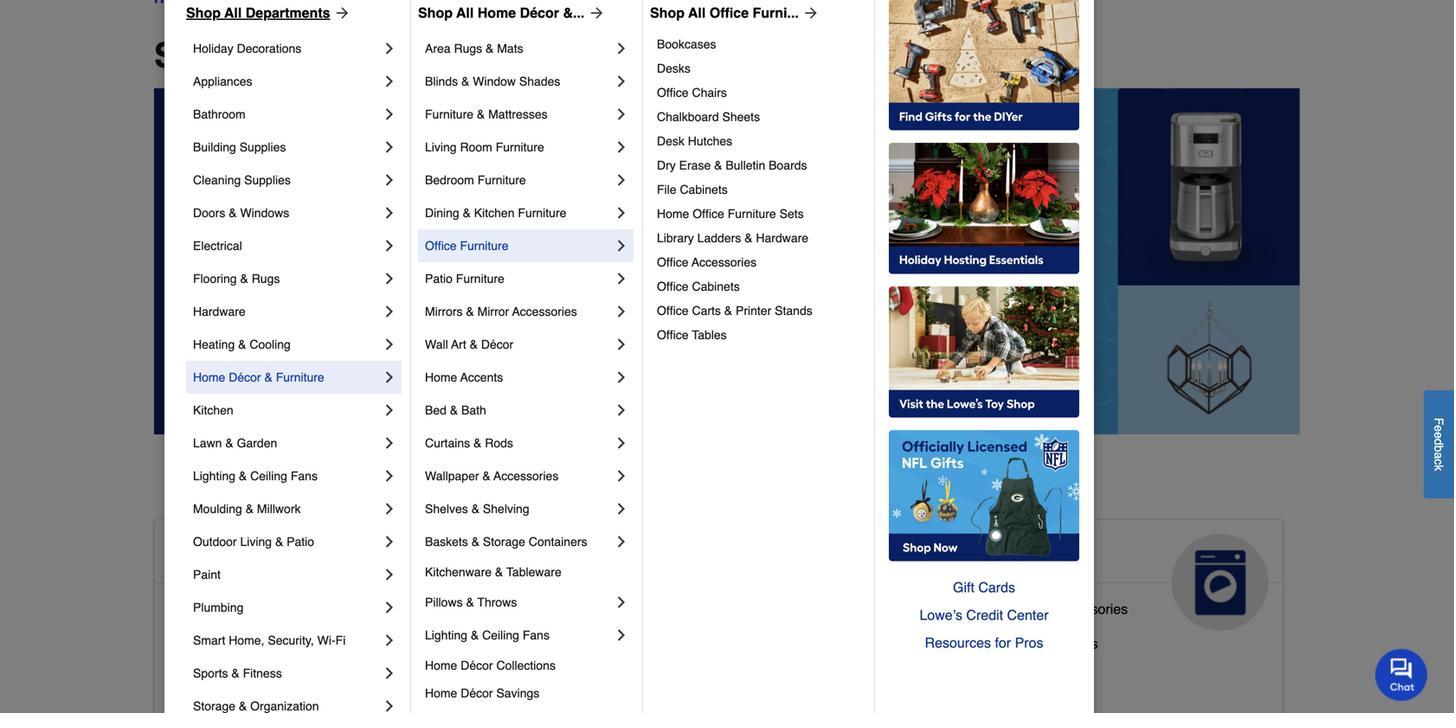 Task type: describe. For each thing, give the bounding box(es) containing it.
& inside heating & cooling link
[[238, 338, 246, 351]]

doors & windows
[[193, 206, 289, 220]]

millwork
[[257, 502, 301, 516]]

home up library
[[657, 207, 689, 221]]

lowe's credit center
[[920, 607, 1049, 623]]

supplies for building supplies
[[240, 140, 286, 154]]

mirrors & mirror accessories link
[[425, 295, 613, 328]]

arrow right image
[[799, 4, 820, 22]]

1 horizontal spatial kitchen
[[474, 206, 515, 220]]

containers
[[529, 535, 587, 549]]

living inside outdoor living & patio link
[[240, 535, 272, 549]]

collections
[[496, 659, 556, 673]]

chalkboard sheets link
[[657, 105, 862, 129]]

& inside pet beds, houses, & furniture link
[[673, 663, 682, 679]]

& inside the library ladders & hardware link
[[745, 231, 753, 245]]

furniture up mirror
[[456, 272, 504, 286]]

1 vertical spatial bathroom
[[239, 601, 299, 617]]

accessible bathroom link
[[169, 597, 299, 632]]

hutches
[[688, 134, 732, 148]]

credit
[[966, 607, 1003, 623]]

chevron right image for living room furniture
[[613, 138, 630, 156]]

bookcases
[[657, 37, 716, 51]]

& inside bed & bath link
[[450, 403, 458, 417]]

chevron right image for sports & fitness
[[381, 665, 398, 682]]

furniture up the library ladders & hardware link
[[728, 207, 776, 221]]

tableware
[[506, 565, 562, 579]]

chevron right image for electrical
[[381, 237, 398, 254]]

chevron right image for home accents
[[613, 369, 630, 386]]

chevron right image for home décor & furniture
[[381, 369, 398, 386]]

appliance parts & accessories link
[[940, 597, 1128, 632]]

blinds & window shades link
[[425, 65, 613, 98]]

2 e from the top
[[1432, 432, 1446, 439]]

stands
[[775, 304, 813, 318]]

outdoor
[[193, 535, 237, 549]]

tables
[[692, 328, 727, 342]]

& inside furniture & mattresses link
[[477, 107, 485, 121]]

office for office furniture
[[425, 239, 457, 253]]

cleaning supplies link
[[193, 164, 381, 196]]

furniture up kitchen link
[[276, 370, 324, 384]]

bedroom inside accessible bedroom link
[[239, 636, 295, 652]]

cleaning supplies
[[193, 173, 291, 187]]

office cabinets
[[657, 280, 740, 293]]

chevron right image for patio furniture
[[613, 270, 630, 287]]

shop for shop all home décor &...
[[418, 5, 453, 21]]

parts
[[1005, 601, 1037, 617]]

outdoor living & patio
[[193, 535, 314, 549]]

fans for topmost lighting & ceiling fans link
[[291, 469, 318, 483]]

patio furniture
[[425, 272, 504, 286]]

plumbing
[[193, 601, 244, 615]]

enjoy savings year-round. no matter what you're shopping for, find what you need at a great price. image
[[154, 88, 1300, 434]]

living room furniture link
[[425, 131, 613, 164]]

curtains
[[425, 436, 470, 450]]

office furniture link
[[425, 229, 613, 262]]

all for shop all home décor &...
[[456, 5, 474, 21]]

cabinets for file cabinets
[[680, 183, 728, 196]]

& inside accessible entry & home link
[[275, 670, 284, 686]]

wine
[[1016, 636, 1048, 652]]

& inside animal & pet care
[[642, 541, 660, 569]]

chevron right image for cleaning supplies
[[381, 171, 398, 189]]

home down moulding & millwork link
[[302, 541, 370, 569]]

chevron right image for building supplies
[[381, 138, 398, 156]]

curtains & rods
[[425, 436, 513, 450]]

home down the heating
[[193, 370, 225, 384]]

& inside wall art & décor link
[[470, 338, 478, 351]]

holiday
[[193, 42, 233, 55]]

accessible bedroom
[[169, 636, 295, 652]]

1 vertical spatial appliances link
[[926, 520, 1283, 631]]

area rugs & mats link
[[425, 32, 613, 65]]

a
[[1432, 452, 1446, 459]]

accessible for accessible bathroom
[[169, 601, 235, 617]]

moulding & millwork link
[[193, 493, 381, 525]]

chevron right image for doors & windows
[[381, 204, 398, 222]]

accessible bedroom link
[[169, 632, 295, 666]]

home,
[[229, 634, 264, 647]]

& up moulding & millwork
[[239, 469, 247, 483]]

mats
[[497, 42, 523, 55]]

0 vertical spatial lighting
[[193, 469, 235, 483]]

dining & kitchen furniture
[[425, 206, 566, 220]]

home décor collections link
[[425, 652, 630, 679]]

window
[[473, 74, 516, 88]]

blinds
[[425, 74, 458, 88]]

lowe's credit center link
[[889, 602, 1079, 629]]

desks link
[[657, 56, 862, 81]]

& inside area rugs & mats "link"
[[486, 42, 494, 55]]

0 horizontal spatial appliances
[[193, 74, 252, 88]]

office carts & printer stands
[[657, 304, 813, 318]]

chevron right image for smart home, security, wi-fi
[[381, 632, 398, 649]]

furniture up "bedroom furniture" link
[[496, 140, 544, 154]]

office for office carts & printer stands
[[657, 304, 689, 318]]

bath
[[461, 403, 486, 417]]

& inside sports & fitness link
[[231, 667, 240, 680]]

accessories inside 'link'
[[512, 305, 577, 319]]

office up the ladders
[[693, 207, 724, 221]]

accessible for accessible home
[[169, 541, 295, 569]]

0 horizontal spatial appliances link
[[193, 65, 381, 98]]

office tables
[[657, 328, 727, 342]]

home down "security,"
[[288, 670, 325, 686]]

resources
[[925, 635, 991, 651]]

building supplies
[[193, 140, 286, 154]]

pros
[[1015, 635, 1043, 651]]

dry erase & bulletin boards
[[657, 158, 807, 172]]

chevron right image for outdoor living & patio
[[381, 533, 398, 551]]

& inside pillows & throws link
[[466, 596, 474, 609]]

furniture down blinds
[[425, 107, 474, 121]]

living inside the living room furniture link
[[425, 140, 457, 154]]

chevron right image for pillows & throws
[[613, 594, 630, 611]]

chevron right image for furniture & mattresses
[[613, 106, 630, 123]]

0 horizontal spatial hardware
[[193, 305, 246, 319]]

pillows & throws
[[425, 596, 517, 609]]

outdoor living & patio link
[[193, 525, 381, 558]]

baskets
[[425, 535, 468, 549]]

pillows & throws link
[[425, 586, 613, 619]]

file
[[657, 183, 677, 196]]

shop all departments
[[186, 5, 330, 21]]

all for shop all departments
[[224, 5, 242, 21]]

dining
[[425, 206, 459, 220]]

paint
[[193, 568, 221, 582]]

chalkboard sheets
[[657, 110, 760, 124]]

décor left &...
[[520, 5, 559, 21]]

0 vertical spatial lighting & ceiling fans
[[193, 469, 318, 483]]

chevron right image for moulding & millwork
[[381, 500, 398, 518]]

0 horizontal spatial kitchen
[[193, 403, 233, 417]]

& inside curtains & rods link
[[473, 436, 482, 450]]

chevron right image for wall art & décor
[[613, 336, 630, 353]]

printer
[[736, 304, 771, 318]]

mirror
[[478, 305, 509, 319]]

departments for shop all departments
[[303, 35, 514, 75]]

& inside appliance parts & accessories link
[[1041, 601, 1050, 617]]

accessible home
[[169, 541, 370, 569]]

chevron right image for blinds & window shades
[[613, 73, 630, 90]]

0 vertical spatial patio
[[425, 272, 453, 286]]

cards
[[978, 580, 1015, 596]]

1 horizontal spatial hardware
[[756, 231, 809, 245]]

accessible home link
[[155, 520, 511, 631]]

k
[[1432, 465, 1446, 471]]

windows
[[240, 206, 289, 220]]

chevron right image for lighting & ceiling fans
[[613, 627, 630, 644]]

bulletin
[[726, 158, 765, 172]]

sheets
[[722, 110, 760, 124]]

home up mats
[[478, 5, 516, 21]]

& inside wallpaper & accessories link
[[482, 469, 491, 483]]

curtains & rods link
[[425, 427, 613, 460]]

office chairs
[[657, 86, 727, 100]]

fitness
[[243, 667, 282, 680]]

chevron right image for dining & kitchen furniture
[[613, 204, 630, 222]]

carts
[[692, 304, 721, 318]]

doors
[[193, 206, 225, 220]]



Task type: vqa. For each thing, say whether or not it's contained in the screenshot.
Tint
no



Task type: locate. For each thing, give the bounding box(es) containing it.
& inside flooring & rugs link
[[240, 272, 248, 286]]

arrow right image inside shop all home décor &... link
[[585, 4, 605, 22]]

1 vertical spatial hardware
[[193, 305, 246, 319]]

kitchen down bedroom furniture
[[474, 206, 515, 220]]

visit the lowe's toy shop. image
[[889, 287, 1079, 418]]

heating & cooling link
[[193, 328, 381, 361]]

cabinets down 'erase'
[[680, 183, 728, 196]]

0 horizontal spatial ceiling
[[250, 469, 287, 483]]

& inside dining & kitchen furniture link
[[463, 206, 471, 220]]

1 horizontal spatial living
[[425, 140, 457, 154]]

& down the pillows & throws
[[471, 628, 479, 642]]

0 vertical spatial appliances
[[193, 74, 252, 88]]

& right shelves
[[471, 502, 480, 516]]

0 horizontal spatial shop
[[186, 5, 221, 21]]

& right the art at the top of page
[[470, 338, 478, 351]]

chat invite button image
[[1375, 648, 1428, 701]]

& down "cooling"
[[264, 370, 273, 384]]

departments inside "link"
[[246, 5, 330, 21]]

1 arrow right image from the left
[[330, 4, 351, 22]]

& left storage
[[471, 535, 480, 549]]

chevron right image for paint
[[381, 566, 398, 583]]

décor for home décor & furniture
[[229, 370, 261, 384]]

chevron right image for holiday decorations
[[381, 40, 398, 57]]

rugs up the hardware link
[[252, 272, 280, 286]]

& inside office carts & printer stands link
[[724, 304, 732, 318]]

& right "doors"
[[229, 206, 237, 220]]

file cabinets link
[[657, 177, 862, 202]]

0 vertical spatial pet
[[666, 541, 704, 569]]

0 horizontal spatial fans
[[291, 469, 318, 483]]

patio
[[425, 272, 453, 286], [287, 535, 314, 549]]

0 vertical spatial departments
[[246, 5, 330, 21]]

1 horizontal spatial lighting & ceiling fans
[[425, 628, 550, 642]]

furni...
[[753, 5, 799, 21]]

supplies up windows in the left of the page
[[244, 173, 291, 187]]

office up office tables
[[657, 304, 689, 318]]

1 horizontal spatial arrow right image
[[585, 4, 605, 22]]

& inside baskets & storage containers link
[[471, 535, 480, 549]]

find gifts for the diyer. image
[[889, 0, 1079, 131]]

e up d
[[1432, 425, 1446, 432]]

officially licensed n f l gifts. shop now. image
[[889, 430, 1079, 562]]

0 horizontal spatial arrow right image
[[330, 4, 351, 22]]

décor down home décor collections
[[461, 686, 493, 700]]

& right the bed
[[450, 403, 458, 417]]

chevron right image for shelves & shelving
[[613, 500, 630, 518]]

mirrors & mirror accessories
[[425, 305, 577, 319]]

appliances link
[[193, 65, 381, 98], [926, 520, 1283, 631]]

2 shop from the left
[[418, 5, 453, 21]]

1 accessible from the top
[[169, 541, 295, 569]]

arrow right image for shop all departments
[[330, 4, 351, 22]]

lighting & ceiling fans up home décor collections
[[425, 628, 550, 642]]

bedroom furniture link
[[425, 164, 613, 196]]

accents
[[460, 370, 503, 384]]

0 vertical spatial fans
[[291, 469, 318, 483]]

& inside the dry erase & bulletin boards link
[[714, 158, 722, 172]]

furniture down dining & kitchen furniture
[[460, 239, 509, 253]]

kitchenware & tableware link
[[425, 558, 630, 586]]

living left room
[[425, 140, 457, 154]]

e
[[1432, 425, 1446, 432], [1432, 432, 1446, 439]]

cooling
[[250, 338, 291, 351]]

rods
[[485, 436, 513, 450]]

office
[[710, 5, 749, 21], [657, 86, 689, 100], [693, 207, 724, 221], [425, 239, 457, 253], [657, 255, 689, 269], [657, 280, 689, 293], [657, 304, 689, 318], [657, 328, 689, 342]]

cabinets down office accessories on the top of the page
[[692, 280, 740, 293]]

library ladders & hardware link
[[657, 226, 862, 250]]

area
[[425, 42, 451, 55]]

fans
[[291, 469, 318, 483], [523, 628, 550, 642]]

departments
[[246, 5, 330, 21], [303, 35, 514, 75]]

1 vertical spatial lighting & ceiling fans
[[425, 628, 550, 642]]

bathroom
[[193, 107, 246, 121], [239, 601, 299, 617]]

chevron right image for bathroom
[[381, 106, 398, 123]]

for
[[995, 635, 1011, 651]]

1 horizontal spatial rugs
[[454, 42, 482, 55]]

hardware down flooring
[[193, 305, 246, 319]]

supplies up houses,
[[616, 629, 669, 645]]

bathroom up smart home, security, wi-fi
[[239, 601, 299, 617]]

beverage & wine chillers
[[940, 636, 1098, 652]]

office down dining
[[425, 239, 457, 253]]

home décor collections
[[425, 659, 556, 673]]

wallpaper & accessories link
[[425, 460, 613, 493]]

holiday hosting essentials. image
[[889, 143, 1079, 274]]

throws
[[477, 596, 517, 609]]

& right houses,
[[673, 663, 682, 679]]

accessories up chillers
[[1054, 601, 1128, 617]]

file cabinets
[[657, 183, 728, 196]]

fans for bottommost lighting & ceiling fans link
[[523, 628, 550, 642]]

shop all home décor &...
[[418, 5, 585, 21]]

accessible for accessible entry & home
[[169, 670, 235, 686]]

supplies for livestock supplies
[[616, 629, 669, 645]]

0 horizontal spatial pet
[[554, 663, 575, 679]]

patio down moulding & millwork link
[[287, 535, 314, 549]]

& down millwork
[[275, 535, 283, 549]]

hardware down 'sets'
[[756, 231, 809, 245]]

& up throws
[[495, 565, 503, 579]]

shop
[[186, 5, 221, 21], [418, 5, 453, 21], [650, 5, 685, 21]]

wi-
[[317, 634, 336, 647]]

chevron right image for plumbing
[[381, 599, 398, 616]]

1 vertical spatial lighting
[[425, 628, 467, 642]]

home up home décor savings
[[425, 659, 457, 673]]

décor for home décor collections
[[461, 659, 493, 673]]

accessible down moulding at the bottom of page
[[169, 541, 295, 569]]

office accessories link
[[657, 250, 862, 274]]

& inside home décor & furniture link
[[264, 370, 273, 384]]

accessible bathroom
[[169, 601, 299, 617]]

& inside lawn & garden link
[[225, 436, 233, 450]]

furniture
[[425, 107, 474, 121], [496, 140, 544, 154], [478, 173, 526, 187], [518, 206, 566, 220], [728, 207, 776, 221], [460, 239, 509, 253], [456, 272, 504, 286], [276, 370, 324, 384], [686, 663, 742, 679]]

1 horizontal spatial lighting & ceiling fans link
[[425, 619, 613, 652]]

chevron right image
[[381, 40, 398, 57], [613, 40, 630, 57], [381, 73, 398, 90], [613, 73, 630, 90], [381, 106, 398, 123], [381, 138, 398, 156], [613, 171, 630, 189], [381, 204, 398, 222], [381, 303, 398, 320], [613, 303, 630, 320], [381, 336, 398, 353], [613, 369, 630, 386], [613, 402, 630, 419], [381, 467, 398, 485], [613, 467, 630, 485], [613, 594, 630, 611], [381, 632, 398, 649], [381, 665, 398, 682], [381, 698, 398, 713]]

bedroom up dining
[[425, 173, 474, 187]]

& right entry
[[275, 670, 284, 686]]

dry
[[657, 158, 676, 172]]

mattresses
[[488, 107, 548, 121]]

furniture & mattresses
[[425, 107, 548, 121]]

3 accessible from the top
[[169, 636, 235, 652]]

ceiling
[[250, 469, 287, 483], [482, 628, 519, 642]]

1 e from the top
[[1432, 425, 1446, 432]]

home down home décor collections
[[425, 686, 457, 700]]

& inside outdoor living & patio link
[[275, 535, 283, 549]]

building supplies link
[[193, 131, 381, 164]]

& right dining
[[463, 206, 471, 220]]

1 vertical spatial supplies
[[244, 173, 291, 187]]

lighting & ceiling fans link up millwork
[[193, 460, 381, 493]]

1 horizontal spatial pet
[[666, 541, 704, 569]]

chevron right image for hardware
[[381, 303, 398, 320]]

& inside "blinds & window shades" link
[[461, 74, 469, 88]]

1 vertical spatial living
[[240, 535, 272, 549]]

1 horizontal spatial ceiling
[[482, 628, 519, 642]]

décor down mirrors & mirror accessories
[[481, 338, 513, 351]]

moulding
[[193, 502, 242, 516]]

& right parts
[[1041, 601, 1050, 617]]

chevron right image
[[613, 106, 630, 123], [613, 138, 630, 156], [381, 171, 398, 189], [613, 204, 630, 222], [381, 237, 398, 254], [613, 237, 630, 254], [381, 270, 398, 287], [613, 270, 630, 287], [613, 336, 630, 353], [381, 369, 398, 386], [381, 402, 398, 419], [381, 435, 398, 452], [613, 435, 630, 452], [381, 500, 398, 518], [613, 500, 630, 518], [381, 533, 398, 551], [613, 533, 630, 551], [381, 566, 398, 583], [381, 599, 398, 616], [613, 627, 630, 644]]

& inside doors & windows link
[[229, 206, 237, 220]]

office carts & printer stands link
[[657, 299, 862, 323]]

2 vertical spatial supplies
[[616, 629, 669, 645]]

kitchenware
[[425, 565, 492, 579]]

accessible up smart at the left of the page
[[169, 601, 235, 617]]

0 vertical spatial supplies
[[240, 140, 286, 154]]

0 horizontal spatial patio
[[287, 535, 314, 549]]

appliances down holiday
[[193, 74, 252, 88]]

shop all office furni...
[[650, 5, 799, 21]]

0 horizontal spatial lighting
[[193, 469, 235, 483]]

0 horizontal spatial lighting & ceiling fans link
[[193, 460, 381, 493]]

0 vertical spatial appliances link
[[193, 65, 381, 98]]

& right carts
[[724, 304, 732, 318]]

&...
[[563, 5, 585, 21]]

chevron right image for lighting & ceiling fans
[[381, 467, 398, 485]]

baskets & storage containers
[[425, 535, 587, 549]]

1 vertical spatial fans
[[523, 628, 550, 642]]

lawn & garden link
[[193, 427, 381, 460]]

ceiling up millwork
[[250, 469, 287, 483]]

& inside moulding & millwork link
[[246, 502, 254, 516]]

1 horizontal spatial fans
[[523, 628, 550, 642]]

library ladders & hardware
[[657, 231, 809, 245]]

office for office cabinets
[[657, 280, 689, 293]]

home accents
[[425, 370, 503, 384]]

bedroom inside "bedroom furniture" link
[[425, 173, 474, 187]]

shelves & shelving link
[[425, 493, 613, 525]]

0 horizontal spatial lighting & ceiling fans
[[193, 469, 318, 483]]

3 shop from the left
[[650, 5, 685, 21]]

1 vertical spatial patio
[[287, 535, 314, 549]]

1 vertical spatial kitchen
[[193, 403, 233, 417]]

chevron right image for wallpaper & accessories
[[613, 467, 630, 485]]

& right pillows
[[466, 596, 474, 609]]

shop inside "link"
[[186, 5, 221, 21]]

décor for home décor savings
[[461, 686, 493, 700]]

& down home office furniture sets link
[[745, 231, 753, 245]]

& left "cooling"
[[238, 338, 246, 351]]

& left mirror
[[466, 305, 474, 319]]

beverage & wine chillers link
[[940, 632, 1098, 666]]

accessories down curtains & rods link
[[494, 469, 559, 483]]

chevron right image for curtains & rods
[[613, 435, 630, 452]]

office for office tables
[[657, 328, 689, 342]]

1 horizontal spatial lighting
[[425, 628, 467, 642]]

fans down lawn & garden link
[[291, 469, 318, 483]]

b
[[1432, 445, 1446, 452]]

hardware link
[[193, 295, 381, 328]]

chevron right image for kitchen
[[381, 402, 398, 419]]

chevron right image for lawn & garden
[[381, 435, 398, 452]]

& right animal
[[642, 541, 660, 569]]

arrow right image
[[330, 4, 351, 22], [585, 4, 605, 22]]

chevron right image for baskets & storage containers
[[613, 533, 630, 551]]

living
[[425, 140, 457, 154], [240, 535, 272, 549]]

& inside shelves & shelving link
[[471, 502, 480, 516]]

appliance
[[940, 601, 1001, 617]]

0 vertical spatial hardware
[[756, 231, 809, 245]]

shop up area
[[418, 5, 453, 21]]

d
[[1432, 439, 1446, 445]]

1 vertical spatial cabinets
[[692, 280, 740, 293]]

4 accessible from the top
[[169, 670, 235, 686]]

moulding & millwork
[[193, 502, 301, 516]]

bed & bath link
[[425, 394, 613, 427]]

appliances up cards
[[940, 541, 1069, 569]]

office up bookcases link
[[710, 5, 749, 21]]

all down shop all departments "link"
[[250, 35, 293, 75]]

accessible entry & home link
[[169, 666, 325, 701]]

shop for shop all departments
[[186, 5, 221, 21]]

flooring & rugs
[[193, 272, 280, 286]]

& up shelves & shelving
[[482, 469, 491, 483]]

lighting & ceiling fans link up collections
[[425, 619, 613, 652]]

appliances image
[[1172, 534, 1269, 631]]

office for office chairs
[[657, 86, 689, 100]]

office down desks
[[657, 86, 689, 100]]

livestock supplies
[[554, 629, 669, 645]]

lighting & ceiling fans link
[[193, 460, 381, 493], [425, 619, 613, 652]]

wall art & décor
[[425, 338, 513, 351]]

supplies up the cleaning supplies
[[240, 140, 286, 154]]

lawn & garden
[[193, 436, 277, 450]]

blinds & window shades
[[425, 74, 560, 88]]

accessories down the ladders
[[692, 255, 757, 269]]

1 vertical spatial appliances
[[940, 541, 1069, 569]]

fans up home décor collections link at left
[[523, 628, 550, 642]]

fi
[[336, 634, 346, 647]]

chevron right image for office furniture
[[613, 237, 630, 254]]

office chairs link
[[657, 81, 862, 105]]

accessible for accessible bedroom
[[169, 636, 235, 652]]

arrow right image for shop all home décor &...
[[585, 4, 605, 22]]

all for shop all departments
[[250, 35, 293, 75]]

room
[[460, 140, 492, 154]]

& left pros
[[1003, 636, 1013, 652]]

resources for pros link
[[889, 629, 1079, 657]]

arrow right image inside shop all departments "link"
[[330, 4, 351, 22]]

office down office accessories on the top of the page
[[657, 280, 689, 293]]

rugs inside area rugs & mats "link"
[[454, 42, 482, 55]]

& left rods
[[473, 436, 482, 450]]

1 shop from the left
[[186, 5, 221, 21]]

departments for shop all departments
[[246, 5, 330, 21]]

accessible up sports
[[169, 636, 235, 652]]

shop all departments
[[154, 35, 514, 75]]

all for shop all office furni...
[[688, 5, 706, 21]]

shop
[[154, 35, 241, 75]]

2 arrow right image from the left
[[585, 4, 605, 22]]

shop all home décor &... link
[[418, 3, 605, 23]]

all up area rugs & mats
[[456, 5, 474, 21]]

all up bookcases
[[688, 5, 706, 21]]

accessible entry & home
[[169, 670, 325, 686]]

1 horizontal spatial appliances
[[940, 541, 1069, 569]]

0 vertical spatial ceiling
[[250, 469, 287, 483]]

& up living room furniture
[[477, 107, 485, 121]]

chevron right image for mirrors & mirror accessories
[[613, 303, 630, 320]]

office cabinets link
[[657, 274, 862, 299]]

lighting down pillows
[[425, 628, 467, 642]]

pet inside animal & pet care
[[666, 541, 704, 569]]

1 vertical spatial bedroom
[[239, 636, 295, 652]]

& down accessible bedroom link
[[231, 667, 240, 680]]

boards
[[769, 158, 807, 172]]

chevron right image for flooring & rugs
[[381, 270, 398, 287]]

& inside mirrors & mirror accessories 'link'
[[466, 305, 474, 319]]

0 vertical spatial cabinets
[[680, 183, 728, 196]]

pet beds, houses, & furniture link
[[554, 660, 742, 694]]

wall
[[425, 338, 448, 351]]

1 vertical spatial pet
[[554, 663, 575, 679]]

& inside the beverage & wine chillers link
[[1003, 636, 1013, 652]]

chalkboard
[[657, 110, 719, 124]]

chevron right image for bed & bath
[[613, 402, 630, 419]]

0 vertical spatial living
[[425, 140, 457, 154]]

office down library
[[657, 255, 689, 269]]

& right 'erase'
[[714, 158, 722, 172]]

shop for shop all office furni...
[[650, 5, 685, 21]]

& inside kitchenware & tableware link
[[495, 565, 503, 579]]

1 vertical spatial lighting & ceiling fans link
[[425, 619, 613, 652]]

accessories up wall art & décor link
[[512, 305, 577, 319]]

chevron right image for heating & cooling
[[381, 336, 398, 353]]

& right lawn
[[225, 436, 233, 450]]

bedroom furniture
[[425, 173, 526, 187]]

1 vertical spatial rugs
[[252, 272, 280, 286]]

office for office accessories
[[657, 255, 689, 269]]

all up holiday decorations in the left top of the page
[[224, 5, 242, 21]]

appliances link down decorations
[[193, 65, 381, 98]]

cabinets for office cabinets
[[692, 280, 740, 293]]

0 horizontal spatial bedroom
[[239, 636, 295, 652]]

garden
[[237, 436, 277, 450]]

supplies for cleaning supplies
[[244, 173, 291, 187]]

0 vertical spatial lighting & ceiling fans link
[[193, 460, 381, 493]]

desk hutches
[[657, 134, 732, 148]]

2 accessible from the top
[[169, 601, 235, 617]]

shelves & shelving
[[425, 502, 529, 516]]

furniture up office furniture link
[[518, 206, 566, 220]]

dry erase & bulletin boards link
[[657, 153, 862, 177]]

& left millwork
[[246, 502, 254, 516]]

erase
[[679, 158, 711, 172]]

appliances
[[193, 74, 252, 88], [940, 541, 1069, 569]]

e up "b"
[[1432, 432, 1446, 439]]

kitchen up lawn
[[193, 403, 233, 417]]

animal & pet care image
[[786, 534, 883, 631]]

chevron right image for appliances
[[381, 73, 398, 90]]

1 horizontal spatial patio
[[425, 272, 453, 286]]

shop up bookcases
[[650, 5, 685, 21]]

0 vertical spatial bedroom
[[425, 173, 474, 187]]

doors & windows link
[[193, 196, 381, 229]]

& right blinds
[[461, 74, 469, 88]]

1 horizontal spatial bedroom
[[425, 173, 474, 187]]

0 horizontal spatial living
[[240, 535, 272, 549]]

accessible home image
[[400, 534, 497, 631]]

security,
[[268, 634, 314, 647]]

0 horizontal spatial rugs
[[252, 272, 280, 286]]

chevron right image for bedroom furniture
[[613, 171, 630, 189]]

all inside shop all home décor &... link
[[456, 5, 474, 21]]

chevron right image for area rugs & mats
[[613, 40, 630, 57]]

appliance parts & accessories
[[940, 601, 1128, 617]]

décor up home décor savings
[[461, 659, 493, 673]]

furniture up dining & kitchen furniture
[[478, 173, 526, 187]]

office tables link
[[657, 323, 862, 347]]

1 vertical spatial departments
[[303, 35, 514, 75]]

1 horizontal spatial appliances link
[[926, 520, 1283, 631]]

supplies
[[240, 140, 286, 154], [244, 173, 291, 187], [616, 629, 669, 645]]

0 vertical spatial kitchen
[[474, 206, 515, 220]]

0 vertical spatial bathroom
[[193, 107, 246, 121]]

animal
[[554, 541, 635, 569]]

patio up 'mirrors'
[[425, 272, 453, 286]]

office left the tables
[[657, 328, 689, 342]]

kitchen link
[[193, 394, 381, 427]]

chairs
[[692, 86, 727, 100]]

1 vertical spatial ceiling
[[482, 628, 519, 642]]

bathroom up building
[[193, 107, 246, 121]]

gift cards link
[[889, 574, 1079, 602]]

care
[[554, 569, 608, 596]]

1 horizontal spatial shop
[[418, 5, 453, 21]]

all inside shop all office furni... link
[[688, 5, 706, 21]]

2 horizontal spatial shop
[[650, 5, 685, 21]]

furniture right houses,
[[686, 663, 742, 679]]

0 vertical spatial rugs
[[454, 42, 482, 55]]

décor down heating & cooling
[[229, 370, 261, 384]]

appliances link up chillers
[[926, 520, 1283, 631]]

home down wall
[[425, 370, 457, 384]]

all inside shop all departments "link"
[[224, 5, 242, 21]]

rugs inside flooring & rugs link
[[252, 272, 280, 286]]

& left mats
[[486, 42, 494, 55]]



